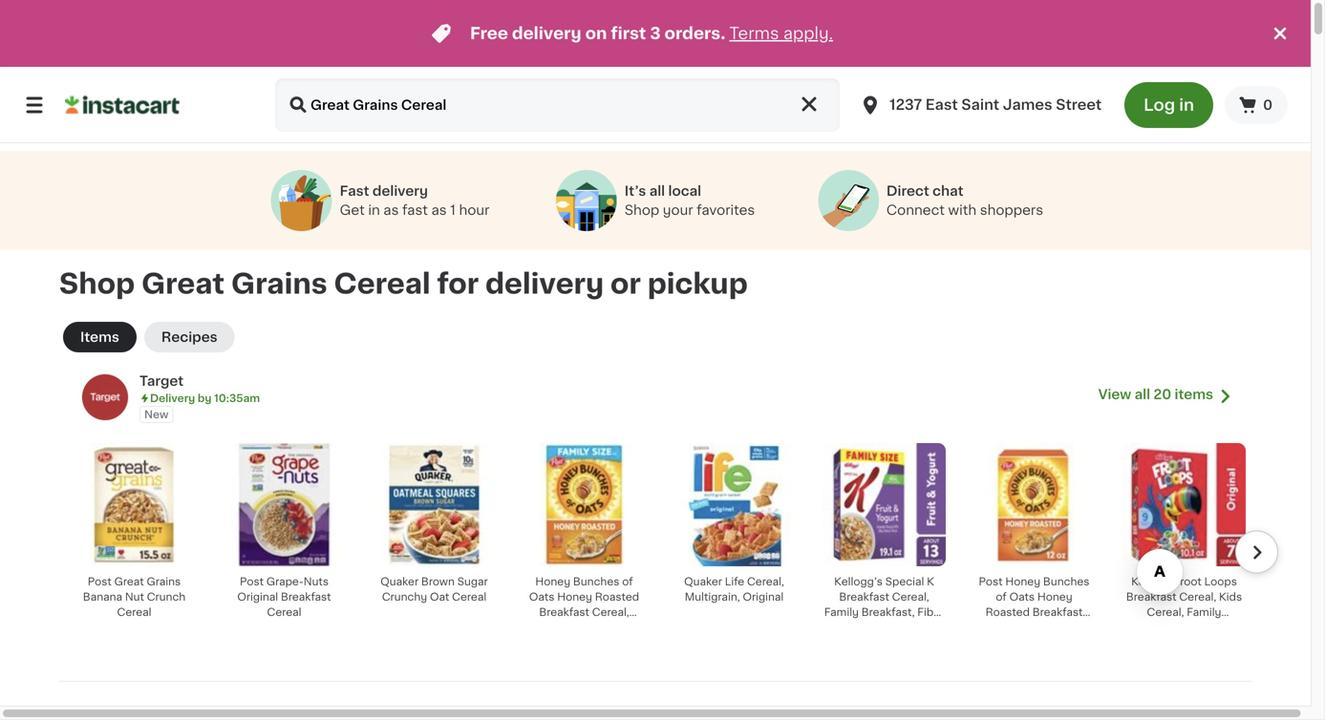 Task type: locate. For each thing, give the bounding box(es) containing it.
direct chat
[[887, 184, 964, 198]]

1 horizontal spatial family
[[824, 607, 859, 618]]

0 horizontal spatial oats
[[529, 592, 555, 602]]

2 post from the left
[[240, 576, 264, 587]]

0 vertical spatial of
[[622, 576, 633, 587]]

grains inside post great grains banana nut crunch cereal
[[147, 576, 181, 587]]

0 horizontal spatial post
[[88, 576, 112, 587]]

great
[[141, 270, 225, 298], [114, 576, 144, 587]]

delivery for fast
[[373, 184, 428, 198]]

delivery right fast
[[373, 184, 428, 198]]

post for post honey bunches of oats honey roasted breakfast cereal
[[979, 576, 1003, 587]]

breakfast,
[[862, 607, 915, 618], [1136, 622, 1189, 633]]

cereal inside quaker brown sugar crunchy oat cereal
[[452, 592, 486, 602]]

all right 'it's'
[[649, 184, 665, 198]]

0 horizontal spatial original
[[237, 592, 278, 602]]

bunches up grain,
[[573, 576, 620, 587]]

1 post from the left
[[88, 576, 112, 587]]

roasted
[[595, 592, 639, 602], [986, 607, 1030, 618]]

items
[[80, 330, 119, 344]]

or
[[610, 270, 641, 298]]

0 vertical spatial great
[[141, 270, 225, 298]]

1 horizontal spatial all
[[1135, 388, 1150, 401]]

cereal, inside honey bunches of oats honey roasted breakfast cereal, whole grain, family size
[[592, 607, 629, 618]]

1237
[[890, 98, 922, 112]]

2 quaker from the left
[[684, 576, 722, 587]]

1 horizontal spatial oats
[[1009, 592, 1035, 602]]

roasted inside post honey bunches of oats honey roasted breakfast cereal
[[986, 607, 1030, 618]]

cereal
[[334, 270, 431, 298], [452, 592, 486, 602], [117, 607, 151, 618], [267, 607, 301, 618], [1017, 622, 1051, 633]]

post inside post grape-nuts original breakfast cereal
[[240, 576, 264, 587]]

0 horizontal spatial breakfast,
[[862, 607, 915, 618]]

whole
[[532, 622, 565, 633]]

0 vertical spatial all
[[649, 184, 665, 198]]

0 horizontal spatial grains
[[147, 576, 181, 587]]

quaker up crunchy
[[381, 576, 419, 587]]

log in button
[[1125, 82, 1213, 128]]

delivery left the or at the top of page
[[485, 270, 604, 298]]

oats down post honey bunches of oats honey roasted breakfast cereal image
[[1009, 592, 1035, 602]]

item carousel region
[[40, 435, 1278, 689]]

quaker inside quaker life cereal, multigrain, original
[[684, 576, 722, 587]]

quaker
[[381, 576, 419, 587], [684, 576, 722, 587]]

limited time offer region
[[0, 0, 1269, 67]]

1 bunches from the left
[[573, 576, 620, 587]]

0 horizontal spatial all
[[649, 184, 665, 198]]

1 quaker from the left
[[381, 576, 419, 587]]

0 horizontal spatial of
[[622, 576, 633, 587]]

breakfast
[[281, 592, 331, 602], [839, 592, 890, 602], [1126, 592, 1177, 602], [539, 607, 589, 618], [1033, 607, 1083, 618]]

None search field
[[275, 78, 840, 132]]

oats
[[529, 592, 555, 602], [1009, 592, 1035, 602]]

life
[[725, 576, 744, 587]]

1 vertical spatial great
[[114, 576, 144, 587]]

0 vertical spatial breakfast,
[[862, 607, 915, 618]]

cereal inside post great grains banana nut crunch cereal
[[117, 607, 151, 618]]

first
[[611, 25, 646, 42]]

great for post
[[114, 576, 144, 587]]

0 vertical spatial delivery
[[512, 25, 582, 42]]

kellogg's special k breakfast cereal, family breakfast, fiber cereal, fruit and yogurt button
[[817, 442, 952, 648]]

post right k
[[979, 576, 1003, 587]]

cereal, up grain,
[[592, 607, 629, 618]]

terms apply. link
[[729, 25, 833, 42]]

oats up whole on the bottom left of the page
[[529, 592, 555, 602]]

sugar
[[457, 576, 488, 587]]

roasted up grain,
[[595, 592, 639, 602]]

3
[[650, 25, 661, 42]]

0 horizontal spatial bunches
[[573, 576, 620, 587]]

quaker for quaker life cereal, multigrain, original
[[684, 576, 722, 587]]

post
[[88, 576, 112, 587], [240, 576, 264, 587], [979, 576, 1003, 587]]

great up "nut"
[[114, 576, 144, 587]]

1 vertical spatial roasted
[[986, 607, 1030, 618]]

post inside post honey bunches of oats honey roasted breakfast cereal
[[979, 576, 1003, 587]]

0 horizontal spatial roasted
[[595, 592, 639, 602]]

post grape-nuts original breakfast cereal button
[[217, 442, 352, 631]]

family
[[824, 607, 859, 618], [1187, 607, 1221, 618], [602, 622, 636, 633]]

breakfast inside kellogg froot loops breakfast cereal, kids cereal, family breakfast, original
[[1126, 592, 1177, 602]]

original inside post grape-nuts original breakfast cereal
[[237, 592, 278, 602]]

bunches
[[573, 576, 620, 587], [1043, 576, 1090, 587]]

cereal,
[[747, 576, 784, 587], [892, 592, 929, 602], [1179, 592, 1216, 602], [592, 607, 629, 618], [1147, 607, 1184, 618], [841, 622, 878, 633]]

breakfast inside post grape-nuts original breakfast cereal
[[281, 592, 331, 602]]

1 vertical spatial delivery
[[373, 184, 428, 198]]

0
[[1263, 98, 1273, 112]]

delivery inside the limited time offer region
[[512, 25, 582, 42]]

size
[[573, 638, 595, 648]]

cereal, down kellogg
[[1147, 607, 1184, 618]]

1 horizontal spatial roasted
[[986, 607, 1030, 618]]

2 horizontal spatial family
[[1187, 607, 1221, 618]]

1 vertical spatial grains
[[147, 576, 181, 587]]

delivery by 10:35am
[[150, 393, 260, 404]]

oat
[[430, 592, 449, 602]]

1 horizontal spatial grains
[[231, 270, 327, 298]]

1 vertical spatial of
[[996, 592, 1007, 602]]

delivery
[[150, 393, 195, 404]]

original down kids
[[1192, 622, 1233, 633]]

family inside kellogg's special k breakfast cereal, family breakfast, fiber cereal, fruit and yogurt
[[824, 607, 859, 618]]

3 post from the left
[[979, 576, 1003, 587]]

quaker for quaker brown sugar crunchy oat cereal
[[381, 576, 419, 587]]

crunchy
[[382, 592, 427, 602]]

apply.
[[783, 25, 833, 42]]

0 vertical spatial grains
[[231, 270, 327, 298]]

2 horizontal spatial original
[[1192, 622, 1233, 633]]

cereal, down froot
[[1179, 592, 1216, 602]]

orders.
[[665, 25, 726, 42]]

local
[[668, 184, 701, 198]]

kids
[[1219, 592, 1242, 602]]

1 horizontal spatial post
[[240, 576, 264, 587]]

2 bunches from the left
[[1043, 576, 1090, 587]]

0 vertical spatial roasted
[[595, 592, 639, 602]]

cereal, up yogurt
[[841, 622, 878, 633]]

0 horizontal spatial family
[[602, 622, 636, 633]]

1 horizontal spatial bunches
[[1043, 576, 1090, 587]]

1 vertical spatial breakfast,
[[1136, 622, 1189, 633]]

post for post great grains banana nut crunch cereal
[[88, 576, 112, 587]]

1 horizontal spatial of
[[996, 592, 1007, 602]]

new
[[144, 409, 168, 420]]

post grape-nuts original breakfast cereal
[[237, 576, 331, 618]]

fiber
[[918, 607, 944, 618]]

instacart logo image
[[65, 94, 180, 117]]

all
[[649, 184, 665, 198], [1135, 388, 1150, 401]]

post up 'banana'
[[88, 576, 112, 587]]

2 oats from the left
[[1009, 592, 1035, 602]]

target
[[139, 374, 184, 388]]

quaker up multigrain,
[[684, 576, 722, 587]]

roasted right fiber
[[986, 607, 1030, 618]]

post honey bunches of oats honey roasted breakfast cereal image
[[973, 443, 1096, 566]]

family inside honey bunches of oats honey roasted breakfast cereal, whole grain, family size
[[602, 622, 636, 633]]

oats inside post honey bunches of oats honey roasted breakfast cereal
[[1009, 592, 1035, 602]]

1237 east saint james street button
[[859, 78, 1102, 132]]

nut
[[125, 592, 144, 602]]

of
[[622, 576, 633, 587], [996, 592, 1007, 602]]

original
[[237, 592, 278, 602], [743, 592, 784, 602], [1192, 622, 1233, 633]]

quaker brown sugar crunchy oat cereal button
[[367, 442, 502, 616]]

post honey bunches of oats honey roasted breakfast cereal button
[[967, 442, 1102, 633]]

family down kids
[[1187, 607, 1221, 618]]

2 vertical spatial delivery
[[485, 270, 604, 298]]

fast
[[340, 184, 369, 198]]

great up "recipes" button
[[141, 270, 225, 298]]

2 horizontal spatial post
[[979, 576, 1003, 587]]

breakfast, up fruit
[[862, 607, 915, 618]]

of inside honey bunches of oats honey roasted breakfast cereal, whole grain, family size
[[622, 576, 633, 587]]

1 oats from the left
[[529, 592, 555, 602]]

bunches down post honey bunches of oats honey roasted breakfast cereal image
[[1043, 576, 1090, 587]]

post great grains banana nut crunch cereal image
[[73, 443, 196, 566]]

breakfast, down kellogg
[[1136, 622, 1189, 633]]

1 vertical spatial all
[[1135, 388, 1150, 401]]

great inside post great grains banana nut crunch cereal
[[114, 576, 144, 587]]

0 horizontal spatial quaker
[[381, 576, 419, 587]]

grains
[[231, 270, 327, 298], [147, 576, 181, 587]]

breakfast inside honey bunches of oats honey roasted breakfast cereal, whole grain, family size
[[539, 607, 589, 618]]

0 button
[[1225, 86, 1288, 124]]

quaker inside quaker brown sugar crunchy oat cereal
[[381, 576, 419, 587]]

original down grape-
[[237, 592, 278, 602]]

family right grain,
[[602, 622, 636, 633]]

original down life
[[743, 592, 784, 602]]

breakfast, inside kellogg's special k breakfast cereal, family breakfast, fiber cereal, fruit and yogurt
[[862, 607, 915, 618]]

for
[[437, 270, 479, 298]]

all left 20
[[1135, 388, 1150, 401]]

1 horizontal spatial original
[[743, 592, 784, 602]]

1 horizontal spatial quaker
[[684, 576, 722, 587]]

family inside kellogg froot loops breakfast cereal, kids cereal, family breakfast, original
[[1187, 607, 1221, 618]]

delivery
[[512, 25, 582, 42], [373, 184, 428, 198], [485, 270, 604, 298]]

post inside post great grains banana nut crunch cereal
[[88, 576, 112, 587]]

delivery left on
[[512, 25, 582, 42]]

family down kellogg's
[[824, 607, 859, 618]]

quaker life cereal, multigrain, original button
[[667, 442, 802, 616]]

honey
[[535, 576, 570, 587], [1006, 576, 1041, 587], [557, 592, 592, 602], [1038, 592, 1073, 602]]

post left grape-
[[240, 576, 264, 587]]

1 horizontal spatial breakfast,
[[1136, 622, 1189, 633]]

cereal, right life
[[747, 576, 784, 587]]



Task type: vqa. For each thing, say whether or not it's contained in the screenshot.
Search Field
yes



Task type: describe. For each thing, give the bounding box(es) containing it.
10:35am
[[214, 393, 260, 404]]

kellogg froot loops breakfast cereal, kids cereal, family breakfast, original
[[1126, 576, 1242, 633]]

honey bunches of oats honey roasted breakfast cereal, whole grain, family size image
[[523, 443, 646, 566]]

terms
[[729, 25, 779, 42]]

breakfast inside kellogg's special k breakfast cereal, family breakfast, fiber cereal, fruit and yogurt
[[839, 592, 890, 602]]

it's
[[625, 184, 646, 198]]

honey bunches of oats honey roasted breakfast cereal, whole grain, family size button
[[517, 442, 652, 648]]

grain,
[[568, 622, 599, 633]]

all for it's
[[649, 184, 665, 198]]

view
[[1098, 388, 1131, 401]]

banana
[[83, 592, 122, 602]]

post great grains banana nut crunch cereal button
[[67, 442, 202, 631]]

cereal, inside quaker life cereal, multigrain, original
[[747, 576, 784, 587]]

all for view
[[1135, 388, 1150, 401]]

post for post grape-nuts original breakfast cereal
[[240, 576, 264, 587]]

cereal, down special
[[892, 592, 929, 602]]

original inside kellogg froot loops breakfast cereal, kids cereal, family breakfast, original
[[1192, 622, 1233, 633]]

target show all 20 items element
[[139, 372, 1098, 391]]

great for shop
[[141, 270, 225, 298]]

post honey bunches of oats honey roasted breakfast cereal
[[979, 576, 1090, 633]]

1237 east saint james street
[[890, 98, 1102, 112]]

recipes button
[[144, 322, 235, 352]]

free
[[470, 25, 508, 42]]

kellogg's special k breakfast cereal, family breakfast, fiber cereal, fruit and yogurt image
[[823, 443, 946, 566]]

original inside quaker life cereal, multigrain, original
[[743, 592, 784, 602]]

post grape-nuts original breakfast cereal image
[[223, 443, 346, 566]]

east
[[926, 98, 958, 112]]

items
[[1175, 388, 1213, 401]]

cereal inside post grape-nuts original breakfast cereal
[[267, 607, 301, 618]]

1237 east saint james street button
[[848, 78, 1113, 132]]

brown
[[421, 576, 455, 587]]

kellogg's
[[834, 576, 883, 587]]

shop
[[59, 270, 135, 298]]

quaker brown sugar crunchy oat cereal
[[381, 576, 488, 602]]

grains for cereal
[[231, 270, 327, 298]]

kellogg's special k breakfast cereal, family breakfast, fiber cereal, fruit and yogurt
[[824, 576, 944, 648]]

by
[[198, 393, 212, 404]]

kellogg froot loops breakfast cereal, kids cereal, family breakfast, original button
[[1117, 442, 1252, 633]]

special
[[885, 576, 924, 587]]

delivery for free
[[512, 25, 582, 42]]

free delivery on first 3 orders. terms apply.
[[470, 25, 833, 42]]

nuts
[[304, 576, 329, 587]]

bunches inside post honey bunches of oats honey roasted breakfast cereal
[[1043, 576, 1090, 587]]

fast delivery
[[340, 184, 428, 198]]

log
[[1144, 97, 1175, 113]]

shop great grains cereal for delivery or pickup
[[59, 270, 748, 298]]

froot
[[1174, 576, 1202, 587]]

log in
[[1144, 97, 1194, 113]]

multigrain,
[[685, 592, 740, 602]]

yogurt
[[867, 638, 902, 648]]

k
[[927, 576, 934, 587]]

and
[[908, 622, 927, 633]]

it's all local
[[625, 184, 701, 198]]

breakfast, inside kellogg froot loops breakfast cereal, kids cereal, family breakfast, original
[[1136, 622, 1189, 633]]

james
[[1003, 98, 1053, 112]]

honey bunches of oats honey roasted breakfast cereal, whole grain, family size
[[529, 576, 639, 648]]

kellogg
[[1131, 576, 1171, 587]]

quaker brown sugar crunchy oat cereal image
[[373, 443, 496, 566]]

chat
[[933, 184, 964, 198]]

on
[[585, 25, 607, 42]]

items button
[[63, 322, 137, 352]]

crunch
[[147, 592, 186, 602]]

recipes
[[161, 330, 218, 344]]

20
[[1154, 388, 1171, 401]]

oats inside honey bunches of oats honey roasted breakfast cereal, whole grain, family size
[[529, 592, 555, 602]]

view all 20 items
[[1098, 388, 1213, 401]]

saint
[[962, 98, 999, 112]]

grains for banana
[[147, 576, 181, 587]]

roasted inside honey bunches of oats honey roasted breakfast cereal, whole grain, family size
[[595, 592, 639, 602]]

of inside post honey bunches of oats honey roasted breakfast cereal
[[996, 592, 1007, 602]]

Search field
[[275, 78, 840, 132]]

target: fast delivery show all 3 items element
[[139, 709, 1107, 720]]

grape-
[[266, 576, 304, 587]]

bunches inside honey bunches of oats honey roasted breakfast cereal, whole grain, family size
[[573, 576, 620, 587]]

direct
[[887, 184, 929, 198]]

cereal inside post honey bunches of oats honey roasted breakfast cereal
[[1017, 622, 1051, 633]]

quaker life cereal, multigrain, original image
[[673, 443, 796, 566]]

pickup
[[647, 270, 748, 298]]

in
[[1179, 97, 1194, 113]]

street
[[1056, 98, 1102, 112]]

quaker life cereal, multigrain, original
[[684, 576, 784, 602]]

post great grains banana nut crunch cereal
[[83, 576, 186, 618]]

fruit
[[881, 622, 905, 633]]

loops
[[1204, 576, 1237, 587]]

breakfast inside post honey bunches of oats honey roasted breakfast cereal
[[1033, 607, 1083, 618]]

kellogg froot loops breakfast cereal, kids cereal, family breakfast, original image
[[1123, 443, 1246, 566]]



